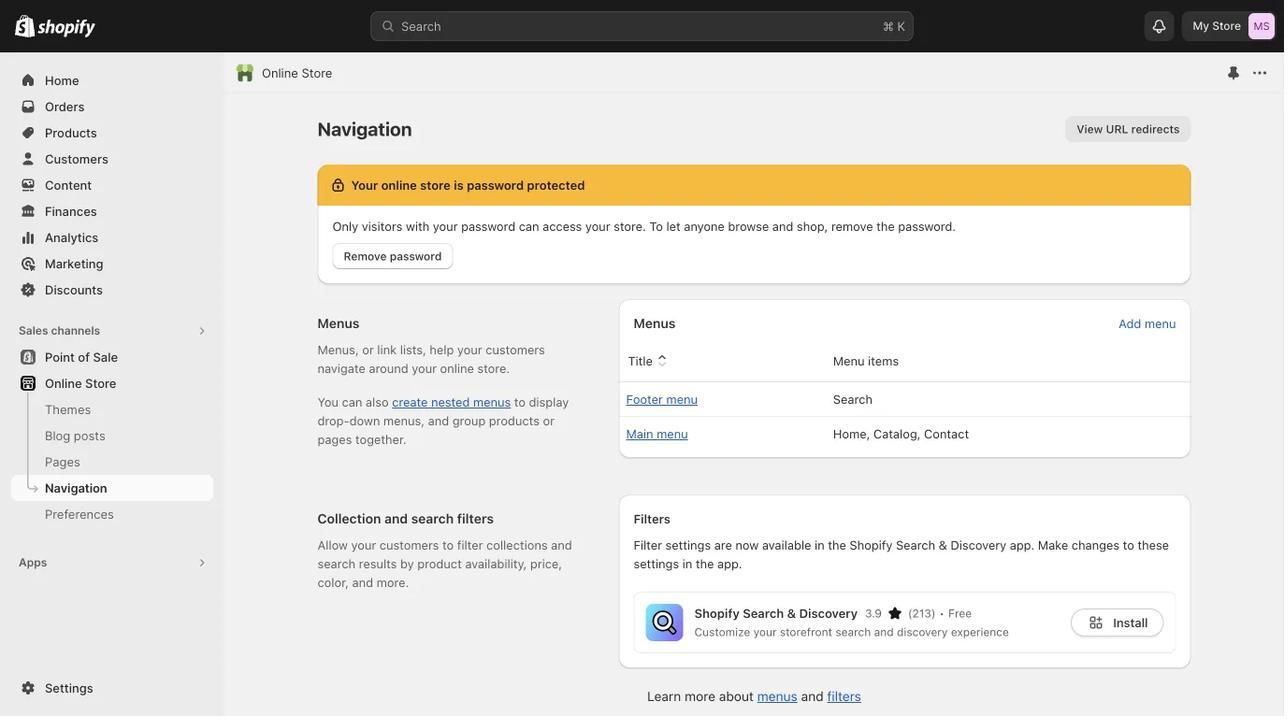 Task type: describe. For each thing, give the bounding box(es) containing it.
channels
[[51, 324, 100, 338]]

point of sale
[[45, 350, 118, 364]]

navigation
[[45, 481, 107, 495]]

products
[[45, 125, 97, 140]]

themes link
[[11, 397, 213, 423]]

settings link
[[11, 675, 213, 702]]

customers
[[45, 152, 108, 166]]

navigation link
[[11, 475, 213, 501]]

home
[[45, 73, 79, 87]]

0 horizontal spatial online
[[45, 376, 82, 391]]

pages
[[45, 455, 80, 469]]

0 horizontal spatial store
[[85, 376, 116, 391]]

my
[[1193, 19, 1210, 33]]

1 vertical spatial store
[[302, 65, 332, 80]]

my store
[[1193, 19, 1241, 33]]

my store image
[[1249, 13, 1275, 39]]

apps
[[19, 556, 47, 570]]

0 vertical spatial online store link
[[262, 64, 332, 82]]

k
[[898, 19, 906, 33]]

sale
[[93, 350, 118, 364]]

finances link
[[11, 198, 213, 225]]

content
[[45, 178, 92, 192]]

sales channels button
[[11, 318, 213, 344]]

sales channels
[[19, 324, 100, 338]]

customers link
[[11, 146, 213, 172]]

0 vertical spatial store
[[1213, 19, 1241, 33]]

posts
[[74, 428, 105, 443]]

orders
[[45, 99, 85, 114]]

apps button
[[11, 550, 213, 576]]

shopify image
[[38, 19, 96, 38]]



Task type: vqa. For each thing, say whether or not it's contained in the screenshot.
ONLINE STORE link
yes



Task type: locate. For each thing, give the bounding box(es) containing it.
online right online store icon at the top
[[262, 65, 298, 80]]

orders link
[[11, 94, 213, 120]]

discounts
[[45, 283, 103, 297]]

analytics link
[[11, 225, 213, 251]]

0 vertical spatial online
[[262, 65, 298, 80]]

blog posts link
[[11, 423, 213, 449]]

⌘
[[883, 19, 894, 33]]

1 horizontal spatial store
[[302, 65, 332, 80]]

1 horizontal spatial online store link
[[262, 64, 332, 82]]

discounts link
[[11, 277, 213, 303]]

preferences
[[45, 507, 114, 522]]

0 vertical spatial online store
[[262, 65, 332, 80]]

preferences link
[[11, 501, 213, 528]]

2 vertical spatial store
[[85, 376, 116, 391]]

marketing link
[[11, 251, 213, 277]]

0 horizontal spatial online store
[[45, 376, 116, 391]]

1 horizontal spatial online store
[[262, 65, 332, 80]]

online down 'point'
[[45, 376, 82, 391]]

0 horizontal spatial online store link
[[11, 370, 213, 397]]

blog
[[45, 428, 70, 443]]

store
[[1213, 19, 1241, 33], [302, 65, 332, 80], [85, 376, 116, 391]]

1 horizontal spatial online
[[262, 65, 298, 80]]

themes
[[45, 402, 91, 417]]

online store image
[[236, 64, 254, 82]]

shopify image
[[15, 15, 35, 37]]

online store right online store icon at the top
[[262, 65, 332, 80]]

store right 'my'
[[1213, 19, 1241, 33]]

marketing
[[45, 256, 103, 271]]

1 vertical spatial online
[[45, 376, 82, 391]]

point
[[45, 350, 75, 364]]

2 horizontal spatial store
[[1213, 19, 1241, 33]]

1 vertical spatial online store
[[45, 376, 116, 391]]

store right online store icon at the top
[[302, 65, 332, 80]]

pages link
[[11, 449, 213, 475]]

online store link down sale
[[11, 370, 213, 397]]

point of sale button
[[0, 344, 225, 370]]

of
[[78, 350, 90, 364]]

analytics
[[45, 230, 98, 245]]

1 vertical spatial online store link
[[11, 370, 213, 397]]

blog posts
[[45, 428, 105, 443]]

finances
[[45, 204, 97, 218]]

sales
[[19, 324, 48, 338]]

online store down point of sale
[[45, 376, 116, 391]]

home link
[[11, 67, 213, 94]]

products link
[[11, 120, 213, 146]]

online store link
[[262, 64, 332, 82], [11, 370, 213, 397]]

settings
[[45, 681, 93, 696]]

content link
[[11, 172, 213, 198]]

online store link right online store icon at the top
[[262, 64, 332, 82]]

store down sale
[[85, 376, 116, 391]]

point of sale link
[[11, 344, 213, 370]]

online store
[[262, 65, 332, 80], [45, 376, 116, 391]]

search
[[401, 19, 441, 33]]

online
[[262, 65, 298, 80], [45, 376, 82, 391]]

⌘ k
[[883, 19, 906, 33]]



